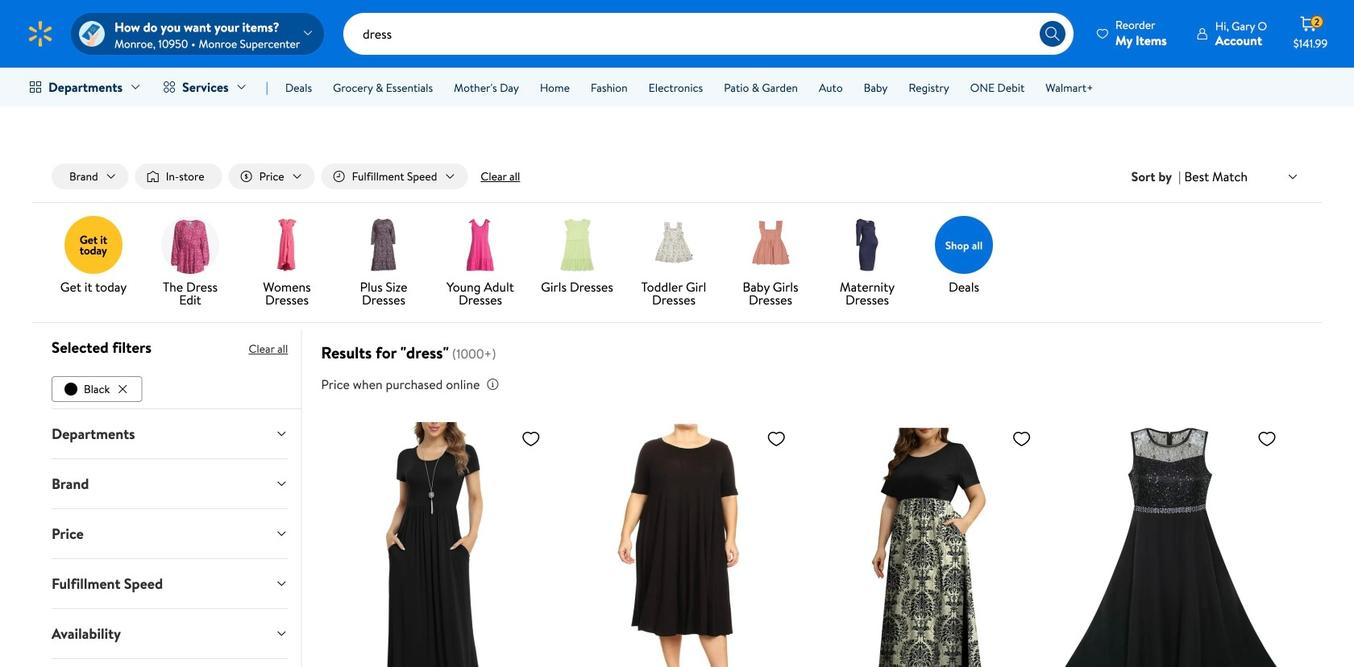 Task type: locate. For each thing, give the bounding box(es) containing it.
add to favorites list, asklazy women's short sleeve loose plain maxi dresses casual long dresses with pockets image
[[521, 429, 541, 449]]

add to favorites list, girls dress rhinestone chiffon bridesmaid dance ball maxi gown 6 image
[[1258, 429, 1277, 449]]

sort and filter section element
[[32, 151, 1322, 202]]

5 tab from the top
[[39, 609, 301, 659]]

baby girls dresses image
[[742, 216, 800, 274]]

womens dresses image
[[258, 216, 316, 274]]

get it today image
[[64, 216, 123, 274]]

6 tab from the top
[[39, 659, 301, 668]]

sort by best match image
[[1287, 171, 1300, 184]]

Search search field
[[343, 13, 1074, 55]]

girls dresses image
[[548, 216, 606, 274]]

tab
[[39, 409, 301, 459], [39, 459, 301, 509], [39, 509, 301, 559], [39, 559, 301, 609], [39, 609, 301, 659], [39, 659, 301, 668]]

add to favorites list, folunsi women plus size dresses short sleeve loose ribbed casual long maxi dresses with pockets l-4x image
[[1012, 429, 1032, 449]]

1 tab from the top
[[39, 409, 301, 459]]

 image
[[79, 21, 105, 47]]

list item
[[52, 373, 145, 402]]

walmart homepage image
[[26, 19, 55, 48]]

4 tab from the top
[[39, 559, 301, 609]]

search icon image
[[1045, 26, 1061, 42]]



Task type: describe. For each thing, give the bounding box(es) containing it.
legal information image
[[486, 378, 499, 391]]

the dress edit image
[[161, 216, 219, 274]]

add to favorites list, moa collection women's plus oversize solid casual loose fit short sleeve jersey knit a-line midi dress image
[[767, 429, 786, 449]]

maternity dresses image
[[838, 216, 897, 274]]

girls dress rhinestone chiffon bridesmaid dance ball maxi gown 6 image
[[1061, 423, 1284, 668]]

moa collection women's plus oversize solid casual loose fit short sleeve jersey knit a-line midi dress image
[[570, 423, 793, 668]]

Walmart Site-Wide search field
[[343, 13, 1074, 55]]

young adult dresses image
[[451, 216, 510, 274]]

toddler girl dresses image
[[645, 216, 703, 274]]

shop all image
[[935, 216, 993, 274]]

applied filters section element
[[52, 337, 152, 358]]

2 tab from the top
[[39, 459, 301, 509]]

folunsi women plus size dresses short sleeve loose ribbed casual long maxi dresses with pockets l-4x image
[[815, 423, 1038, 668]]

asklazy women's short sleeve loose plain maxi dresses casual long dresses with pockets image
[[324, 423, 547, 668]]

plus size dresses image
[[355, 216, 413, 274]]

3 tab from the top
[[39, 509, 301, 559]]



Task type: vqa. For each thing, say whether or not it's contained in the screenshot.
FOLUNSI Women Plus Size Dresses Short Sleeve Loose Ribbed Casual Long Maxi Dresses with Pockets L-4X image
yes



